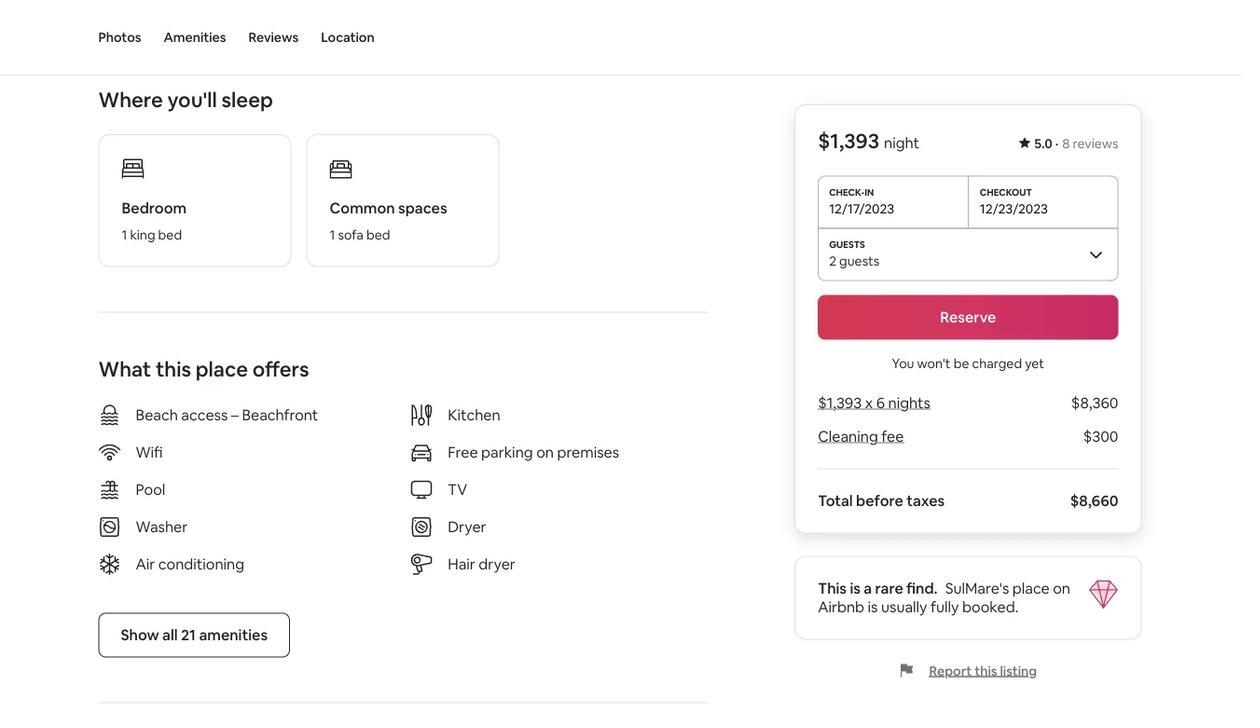 Task type: describe. For each thing, give the bounding box(es) containing it.
hair
[[448, 555, 476, 574]]

12/17/2023
[[830, 200, 895, 217]]

2 guests
[[830, 252, 880, 269]]

$1,393 x 6 nights button
[[818, 394, 931, 413]]

all
[[162, 626, 178, 645]]

conditioning
[[158, 555, 245, 574]]

bed inside common spaces 1 sofa bed
[[367, 226, 390, 243]]

reserve button
[[818, 295, 1119, 340]]

show all 21 amenities
[[121, 626, 268, 645]]

2
[[830, 252, 837, 269]]

report
[[930, 663, 972, 680]]

$1,393 for $1,393 night
[[818, 128, 880, 154]]

$300
[[1084, 427, 1119, 446]]

place inside sulmare's place on airbnb is usually fully booked.
[[1013, 579, 1050, 599]]

bedroom 1 king bed
[[122, 199, 187, 243]]

total before taxes
[[818, 492, 945, 511]]

beach access – beachfront
[[136, 406, 318, 425]]

$1,393 for $1,393 x 6 nights
[[818, 394, 862, 413]]

reserve
[[941, 308, 997, 327]]

common spaces 1 sofa bed
[[330, 199, 448, 243]]

be
[[954, 355, 970, 372]]

parking
[[481, 443, 533, 462]]

king
[[130, 226, 155, 243]]

reviews
[[1073, 135, 1119, 152]]

sulmare's
[[946, 579, 1010, 599]]

charged
[[973, 355, 1023, 372]]

access
[[181, 406, 228, 425]]

is inside sulmare's place on airbnb is usually fully booked.
[[868, 598, 878, 617]]

$1,393 x 6 nights
[[818, 394, 931, 413]]

a
[[864, 579, 873, 599]]

wifi
[[136, 443, 163, 462]]

spaces
[[398, 199, 448, 218]]

amenities
[[199, 626, 268, 645]]

kitchen
[[448, 406, 501, 425]]

air
[[136, 555, 155, 574]]

5.0
[[1035, 135, 1053, 152]]

offers
[[253, 356, 309, 383]]

free
[[448, 443, 478, 462]]

premises
[[557, 443, 620, 462]]

before
[[857, 492, 904, 511]]

airbnb
[[818, 598, 865, 617]]

1 inside bedroom 1 king bed
[[122, 226, 127, 243]]

amenities button
[[164, 0, 226, 75]]

cleaning fee
[[818, 427, 904, 446]]

0 horizontal spatial is
[[850, 579, 861, 599]]

yet
[[1026, 355, 1045, 372]]

night
[[884, 133, 920, 153]]

on for parking
[[537, 443, 554, 462]]

sofa
[[338, 226, 364, 243]]

report this listing
[[930, 663, 1038, 680]]

$8,660
[[1071, 492, 1119, 511]]

2 guests button
[[818, 228, 1119, 280]]

bed inside bedroom 1 king bed
[[158, 226, 182, 243]]

beachfront
[[242, 406, 318, 425]]

free parking on premises
[[448, 443, 620, 462]]

guests
[[840, 252, 880, 269]]

cleaning
[[818, 427, 879, 446]]

you'll
[[167, 86, 217, 113]]

location button
[[321, 0, 375, 75]]

where
[[98, 86, 163, 113]]

–
[[231, 406, 239, 425]]

1 inside common spaces 1 sofa bed
[[330, 226, 335, 243]]

sulmare's place on airbnb is usually fully booked.
[[818, 579, 1071, 617]]



Task type: locate. For each thing, give the bounding box(es) containing it.
$1,393 night
[[818, 128, 920, 154]]

0 horizontal spatial 1
[[122, 226, 127, 243]]

on
[[537, 443, 554, 462], [1054, 579, 1071, 599]]

photos button
[[98, 0, 141, 75]]

1 horizontal spatial bed
[[367, 226, 390, 243]]

dryer
[[448, 518, 487, 537]]

common
[[330, 199, 395, 218]]

reviews button
[[249, 0, 299, 75]]

1 vertical spatial this
[[975, 663, 998, 680]]

1 vertical spatial place
[[1013, 579, 1050, 599]]

hair dryer
[[448, 555, 516, 574]]

bed right king
[[158, 226, 182, 243]]

beach
[[136, 406, 178, 425]]

1 vertical spatial on
[[1054, 579, 1071, 599]]

where you'll sleep
[[98, 86, 273, 113]]

bedroom
[[122, 199, 187, 218]]

0 vertical spatial place
[[196, 356, 248, 383]]

taxes
[[907, 492, 945, 511]]

this
[[818, 579, 847, 599]]

1 left sofa
[[330, 226, 335, 243]]

1 horizontal spatial this
[[975, 663, 998, 680]]

show
[[121, 626, 159, 645]]

0 horizontal spatial bed
[[158, 226, 182, 243]]

1 left king
[[122, 226, 127, 243]]

1 vertical spatial $1,393
[[818, 394, 862, 413]]

place
[[196, 356, 248, 383], [1013, 579, 1050, 599]]

5.0 · 8 reviews
[[1035, 135, 1119, 152]]

reviews
[[249, 29, 299, 46]]

amenities
[[164, 29, 226, 46]]

bed right sofa
[[367, 226, 390, 243]]

you
[[893, 355, 915, 372]]

you won't be charged yet
[[893, 355, 1045, 372]]

booked.
[[963, 598, 1019, 617]]

is left usually
[[868, 598, 878, 617]]

report this listing button
[[900, 663, 1038, 680]]

fee
[[882, 427, 904, 446]]

1 horizontal spatial 1
[[330, 226, 335, 243]]

find.
[[907, 579, 938, 599]]

cleaning fee button
[[818, 427, 904, 446]]

this left listing
[[975, 663, 998, 680]]

air conditioning
[[136, 555, 245, 574]]

sleep
[[222, 86, 273, 113]]

bed
[[158, 226, 182, 243], [367, 226, 390, 243]]

rare
[[876, 579, 904, 599]]

place right sulmare's
[[1013, 579, 1050, 599]]

x
[[866, 394, 873, 413]]

1 bed from the left
[[158, 226, 182, 243]]

won't
[[918, 355, 951, 372]]

dryer
[[479, 555, 516, 574]]

fully
[[931, 598, 960, 617]]

0 horizontal spatial this
[[156, 356, 191, 383]]

1
[[122, 226, 127, 243], [330, 226, 335, 243]]

is
[[850, 579, 861, 599], [868, 598, 878, 617]]

0 horizontal spatial place
[[196, 356, 248, 383]]

on right parking
[[537, 443, 554, 462]]

washer
[[136, 518, 188, 537]]

0 vertical spatial on
[[537, 443, 554, 462]]

location
[[321, 29, 375, 46]]

what this place offers
[[98, 356, 309, 383]]

listing
[[1001, 663, 1038, 680]]

show all 21 amenities button
[[98, 613, 290, 658]]

nights
[[889, 394, 931, 413]]

2 $1,393 from the top
[[818, 394, 862, 413]]

1 $1,393 from the top
[[818, 128, 880, 154]]

1 horizontal spatial place
[[1013, 579, 1050, 599]]

total
[[818, 492, 853, 511]]

on right booked.
[[1054, 579, 1071, 599]]

what
[[98, 356, 151, 383]]

$1,393 left x
[[818, 394, 862, 413]]

2 bed from the left
[[367, 226, 390, 243]]

1 horizontal spatial is
[[868, 598, 878, 617]]

on for place
[[1054, 579, 1071, 599]]

pool
[[136, 480, 165, 500]]

tv
[[448, 480, 468, 500]]

8
[[1063, 135, 1071, 152]]

$1,393 left 'night'
[[818, 128, 880, 154]]

12/23/2023
[[980, 200, 1049, 217]]

1 1 from the left
[[122, 226, 127, 243]]

$8,360
[[1072, 394, 1119, 413]]

2 1 from the left
[[330, 226, 335, 243]]

6
[[877, 394, 885, 413]]

usually
[[882, 598, 928, 617]]

place up beach access – beachfront
[[196, 356, 248, 383]]

0 vertical spatial $1,393
[[818, 128, 880, 154]]

·
[[1056, 135, 1059, 152]]

21
[[181, 626, 196, 645]]

is left 'a'
[[850, 579, 861, 599]]

0 horizontal spatial on
[[537, 443, 554, 462]]

this for what
[[156, 356, 191, 383]]

$1,393
[[818, 128, 880, 154], [818, 394, 862, 413]]

photos
[[98, 29, 141, 46]]

this right what
[[156, 356, 191, 383]]

0 vertical spatial this
[[156, 356, 191, 383]]

on inside sulmare's place on airbnb is usually fully booked.
[[1054, 579, 1071, 599]]

1 horizontal spatial on
[[1054, 579, 1071, 599]]

this for report
[[975, 663, 998, 680]]

this is a rare find.
[[818, 579, 938, 599]]



Task type: vqa. For each thing, say whether or not it's contained in the screenshot.
$28,388
no



